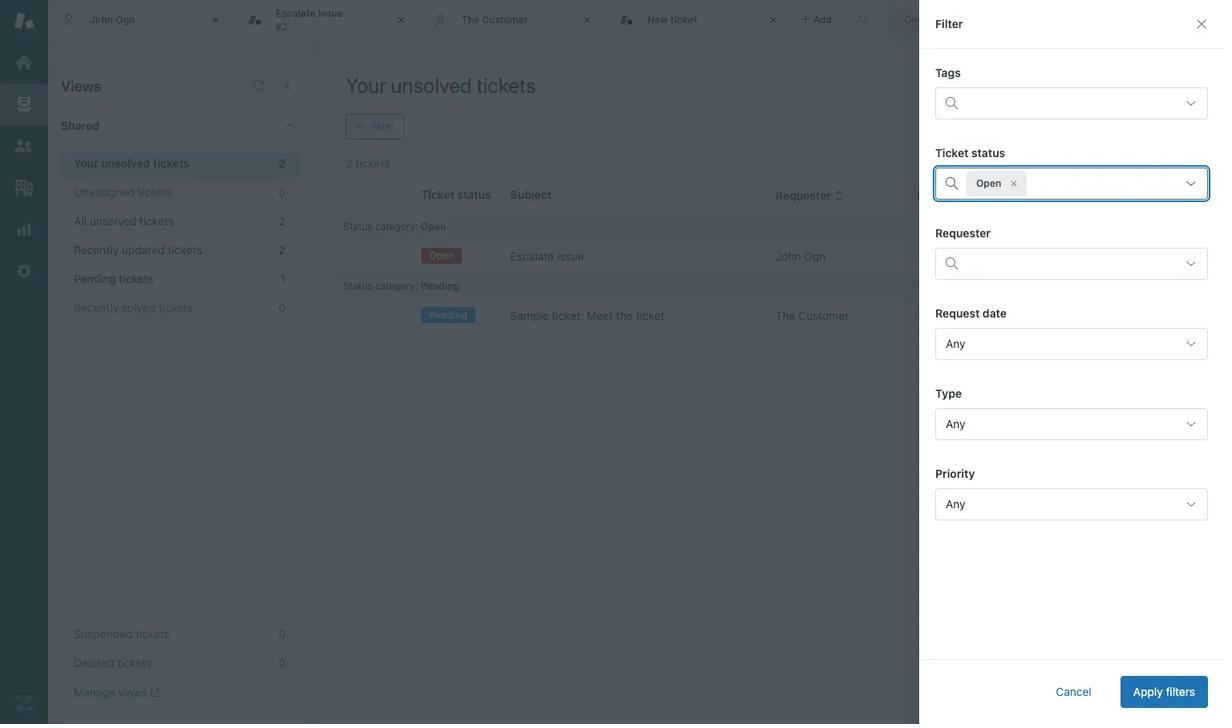 Task type: describe. For each thing, give the bounding box(es) containing it.
1 vertical spatial your
[[74, 156, 98, 170]]

manage
[[74, 686, 115, 700]]

the inside 'tab'
[[462, 13, 480, 26]]

request
[[936, 307, 980, 320]]

(opens in a new tab) image
[[147, 689, 160, 698]]

recently solved tickets
[[74, 301, 193, 315]]

issue for escalate issue #2
[[318, 7, 343, 19]]

close image for tab containing escalate issue
[[393, 12, 409, 28]]

pending tickets
[[74, 272, 153, 286]]

get started image
[[14, 52, 35, 73]]

apply
[[1134, 685, 1163, 699]]

cancel button
[[1043, 676, 1105, 709]]

reporting image
[[14, 219, 35, 240]]

filters
[[1166, 685, 1196, 699]]

open inside option
[[977, 177, 1002, 189]]

any for priority
[[946, 498, 966, 511]]

tags element
[[936, 87, 1208, 120]]

close image for john ogn 'tab'
[[208, 12, 224, 28]]

tickets down the customer 'tab'
[[477, 73, 536, 97]]

escalate issue #2
[[276, 7, 343, 32]]

2 for all unsolved tickets
[[279, 214, 286, 228]]

close image for new ticket
[[765, 12, 781, 28]]

tickets right the updated
[[168, 243, 202, 257]]

requester button
[[776, 189, 844, 203]]

sample ticket: meet the ticket link
[[510, 308, 665, 324]]

customers image
[[14, 136, 35, 156]]

deleted
[[74, 656, 114, 670]]

cancel
[[1056, 685, 1092, 699]]

1 horizontal spatial the customer
[[776, 309, 849, 323]]

priority inside filter dialog
[[936, 467, 975, 481]]

pending down status category: open
[[421, 280, 459, 292]]

tickets down "shared" heading at the left top of page
[[153, 156, 190, 170]]

updated
[[122, 243, 165, 257]]

any field for priority
[[936, 489, 1208, 521]]

minutes for 24
[[934, 250, 975, 263]]

organizations image
[[14, 177, 35, 198]]

suspended
[[74, 628, 132, 641]]

filter inside filter dialog
[[936, 17, 963, 30]]

hide panel views image
[[281, 79, 294, 91]]

Tags field
[[967, 91, 1174, 116]]

requester inside button
[[776, 189, 831, 202]]

escalate issue link
[[510, 249, 584, 265]]

36 minutes ago
[[918, 309, 998, 323]]

meet
[[587, 309, 613, 323]]

shared button
[[48, 102, 268, 150]]

2 for your unsolved tickets
[[279, 156, 286, 170]]

shared
[[61, 119, 99, 132]]

ogn inside 'tab'
[[116, 13, 135, 26]]

tickets up the deleted tickets
[[135, 628, 170, 641]]

filter dialog
[[920, 0, 1225, 725]]

1 vertical spatial ogn
[[804, 250, 826, 263]]

conversations
[[905, 13, 970, 25]]

remove image
[[1010, 179, 1019, 189]]

tickets down recently updated tickets on the left of the page
[[119, 272, 153, 286]]

unassigned
[[74, 185, 135, 199]]

tags
[[936, 66, 961, 79]]

solved
[[122, 301, 156, 315]]

tickets right solved
[[159, 301, 193, 315]]

play
[[1157, 81, 1179, 95]]

new ticket
[[647, 13, 698, 26]]

apply filters
[[1134, 685, 1196, 699]]

0 vertical spatial your unsolved tickets
[[346, 73, 536, 97]]

admin image
[[14, 261, 35, 282]]

views
[[118, 686, 147, 700]]

row containing sample ticket: meet the ticket
[[334, 300, 1212, 333]]

shared heading
[[48, 102, 313, 150]]

type inside button
[[1017, 189, 1044, 202]]

sample ticket: meet the ticket
[[510, 309, 665, 323]]

tickets up the updated
[[139, 214, 174, 228]]

1 horizontal spatial customer
[[799, 309, 849, 323]]

refresh views pane image
[[252, 79, 265, 91]]

all unsolved tickets
[[74, 214, 174, 228]]

unassigned tickets
[[74, 185, 172, 199]]

2 vertical spatial open
[[429, 250, 454, 262]]

0 horizontal spatial ticket
[[636, 309, 665, 323]]

0 for deleted tickets
[[279, 656, 286, 670]]

request date
[[936, 307, 1007, 320]]

1 horizontal spatial the
[[776, 309, 796, 323]]

john ogn inside 'tab'
[[90, 13, 135, 26]]

requester element
[[936, 248, 1208, 280]]

tab containing escalate issue
[[234, 0, 420, 40]]

manage views link
[[74, 686, 160, 701]]

conversations button
[[887, 7, 1006, 32]]

ticket
[[936, 146, 969, 160]]

john inside row
[[776, 250, 801, 263]]

escalate for escalate issue
[[510, 250, 554, 263]]

main element
[[0, 0, 48, 725]]

john ogn tab
[[48, 0, 234, 40]]

requester inside filter dialog
[[936, 226, 991, 240]]



Task type: locate. For each thing, give the bounding box(es) containing it.
tabs tab list
[[48, 0, 842, 40]]

0 vertical spatial type
[[1017, 189, 1044, 202]]

pending down "status category: pending"
[[429, 309, 468, 321]]

your up unassigned
[[74, 156, 98, 170]]

0 vertical spatial john ogn
[[90, 13, 135, 26]]

1 vertical spatial filter
[[372, 120, 394, 132]]

problem
[[1017, 250, 1060, 263]]

sample
[[510, 309, 549, 323]]

status
[[972, 146, 1006, 160]]

2 vertical spatial unsolved
[[90, 214, 136, 228]]

minutes right 36 at the top
[[935, 309, 976, 323]]

2 close image from the left
[[765, 12, 781, 28]]

close image
[[579, 12, 595, 28], [765, 12, 781, 28]]

3 0 from the top
[[279, 628, 286, 641]]

unsolved down tabs tab list
[[391, 73, 472, 97]]

status category: pending
[[343, 280, 459, 292]]

john up views
[[90, 13, 113, 26]]

recently for recently solved tickets
[[74, 301, 119, 315]]

close image for the customer
[[579, 12, 595, 28]]

ago left the problem
[[978, 250, 998, 263]]

requested
[[918, 189, 975, 202]]

1 horizontal spatial your
[[346, 73, 386, 97]]

john inside 'tab'
[[90, 13, 113, 26]]

john ogn up views
[[90, 13, 135, 26]]

ago for 24 minutes ago
[[978, 250, 998, 263]]

0 horizontal spatial issue
[[318, 7, 343, 19]]

1 horizontal spatial close image
[[765, 12, 781, 28]]

escalate up #2 at the left
[[276, 7, 316, 19]]

any field for request date
[[936, 328, 1208, 360]]

0 for recently solved tickets
[[279, 301, 286, 315]]

your unsolved tickets
[[346, 73, 536, 97], [74, 156, 190, 170]]

tickets up views
[[117, 656, 152, 670]]

escalate for escalate issue #2
[[276, 7, 316, 19]]

the
[[462, 13, 480, 26], [776, 309, 796, 323]]

0 vertical spatial any field
[[936, 328, 1208, 360]]

close drawer image
[[1196, 18, 1208, 30]]

0 horizontal spatial your
[[74, 156, 98, 170]]

1 vertical spatial the customer
[[776, 309, 849, 323]]

suspended tickets
[[74, 628, 170, 641]]

any field for type
[[936, 408, 1208, 441]]

36
[[918, 309, 931, 323]]

recently for recently updated tickets
[[74, 243, 119, 257]]

2 ago from the top
[[979, 309, 998, 323]]

category: for open
[[375, 221, 418, 233]]

the customer inside the customer 'tab'
[[462, 13, 528, 26]]

1 horizontal spatial john ogn
[[776, 250, 826, 263]]

1 category: from the top
[[375, 221, 418, 233]]

zendesk image
[[14, 693, 35, 714]]

1 vertical spatial type
[[936, 387, 962, 400]]

ticket
[[671, 13, 698, 26], [636, 309, 665, 323]]

0 horizontal spatial john
[[90, 13, 113, 26]]

type button
[[1017, 189, 1057, 203]]

date
[[983, 307, 1007, 320]]

new
[[647, 13, 668, 26]]

ticket status element
[[936, 168, 1208, 200]]

0 vertical spatial customer
[[482, 13, 528, 26]]

manage views
[[74, 686, 147, 700]]

0 vertical spatial the customer
[[462, 13, 528, 26]]

ogn
[[116, 13, 135, 26], [804, 250, 826, 263]]

your unsolved tickets down tabs tab list
[[346, 73, 536, 97]]

0 vertical spatial requester
[[776, 189, 831, 202]]

issue for escalate issue
[[557, 250, 584, 263]]

0 vertical spatial the
[[462, 13, 480, 26]]

1 vertical spatial requester
[[936, 226, 991, 240]]

status for status category: open
[[343, 221, 373, 233]]

1 vertical spatial unsolved
[[101, 156, 150, 170]]

priority button
[[1112, 189, 1165, 203]]

john ogn down requester button
[[776, 250, 826, 263]]

status
[[343, 221, 373, 233], [343, 280, 373, 292]]

1 vertical spatial category:
[[375, 280, 418, 292]]

issue inside escalate issue #2
[[318, 7, 343, 19]]

1 vertical spatial status
[[343, 280, 373, 292]]

type inside filter dialog
[[936, 387, 962, 400]]

the customer
[[462, 13, 528, 26], [776, 309, 849, 323]]

#2
[[276, 20, 288, 32]]

3 any field from the top
[[936, 489, 1208, 521]]

0 horizontal spatial john ogn
[[90, 13, 135, 26]]

2 status from the top
[[343, 280, 373, 292]]

minutes for 36
[[935, 309, 976, 323]]

0 horizontal spatial your unsolved tickets
[[74, 156, 190, 170]]

zendesk support image
[[14, 10, 35, 31]]

2 row from the top
[[334, 300, 1212, 333]]

1 any from the top
[[946, 337, 966, 351]]

your unsolved tickets up unassigned tickets
[[74, 156, 190, 170]]

0 vertical spatial unsolved
[[391, 73, 472, 97]]

0 vertical spatial filter
[[936, 17, 963, 30]]

1 recently from the top
[[74, 243, 119, 257]]

customer
[[482, 13, 528, 26], [799, 309, 849, 323]]

1 vertical spatial john ogn
[[776, 250, 826, 263]]

1 horizontal spatial escalate
[[510, 250, 554, 263]]

recently
[[74, 243, 119, 257], [74, 301, 119, 315]]

1 vertical spatial your unsolved tickets
[[74, 156, 190, 170]]

0 horizontal spatial priority
[[936, 467, 975, 481]]

1 horizontal spatial ticket
[[671, 13, 698, 26]]

your
[[346, 73, 386, 97], [74, 156, 98, 170]]

1 row from the top
[[334, 240, 1212, 273]]

any for type
[[946, 417, 966, 431]]

1 vertical spatial recently
[[74, 301, 119, 315]]

0 vertical spatial open
[[977, 177, 1002, 189]]

1 vertical spatial ago
[[979, 309, 998, 323]]

1 0 from the top
[[279, 185, 286, 199]]

1 vertical spatial any
[[946, 417, 966, 431]]

john
[[90, 13, 113, 26], [776, 250, 801, 263]]

0 vertical spatial john
[[90, 13, 113, 26]]

urgent
[[1112, 250, 1148, 263]]

close image inside new ticket tab
[[765, 12, 781, 28]]

1 vertical spatial issue
[[557, 250, 584, 263]]

row containing escalate issue
[[334, 240, 1212, 273]]

john ogn
[[90, 13, 135, 26], [776, 250, 826, 263]]

0 horizontal spatial the
[[462, 13, 480, 26]]

2 category: from the top
[[375, 280, 418, 292]]

0 horizontal spatial filter
[[372, 120, 394, 132]]

3 any from the top
[[946, 498, 966, 511]]

2 minutes from the top
[[935, 309, 976, 323]]

unsolved
[[391, 73, 472, 97], [101, 156, 150, 170], [90, 214, 136, 228]]

1 ago from the top
[[978, 250, 998, 263]]

1 vertical spatial john
[[776, 250, 801, 263]]

ticket right the "the"
[[636, 309, 665, 323]]

close image
[[208, 12, 224, 28], [393, 12, 409, 28]]

0 vertical spatial issue
[[318, 7, 343, 19]]

0 for unassigned tickets
[[279, 185, 286, 199]]

1 horizontal spatial issue
[[557, 250, 584, 263]]

close image inside john ogn 'tab'
[[208, 12, 224, 28]]

any
[[946, 337, 966, 351], [946, 417, 966, 431], [946, 498, 966, 511]]

2 close image from the left
[[393, 12, 409, 28]]

1 horizontal spatial priority
[[1112, 189, 1152, 202]]

the customer tab
[[420, 0, 606, 40]]

type down remove image
[[1017, 189, 1044, 202]]

0 for suspended tickets
[[279, 628, 286, 641]]

ago right 36 at the top
[[979, 309, 998, 323]]

type
[[1017, 189, 1044, 202], [936, 387, 962, 400]]

category: down status category: open
[[375, 280, 418, 292]]

0 vertical spatial row
[[334, 240, 1212, 273]]

tab
[[234, 0, 420, 40]]

filter
[[936, 17, 963, 30], [372, 120, 394, 132]]

2 any from the top
[[946, 417, 966, 431]]

close image inside the customer 'tab'
[[579, 12, 595, 28]]

close image inside tab
[[393, 12, 409, 28]]

filter inside filter button
[[372, 120, 394, 132]]

1 close image from the left
[[208, 12, 224, 28]]

1 minutes from the top
[[934, 250, 975, 263]]

requested button
[[918, 189, 988, 203]]

0 vertical spatial your
[[346, 73, 386, 97]]

tickets
[[477, 73, 536, 97], [153, 156, 190, 170], [138, 185, 172, 199], [139, 214, 174, 228], [168, 243, 202, 257], [119, 272, 153, 286], [159, 301, 193, 315], [135, 628, 170, 641], [117, 656, 152, 670]]

2 for recently updated tickets
[[279, 243, 286, 257]]

1 vertical spatial row
[[334, 300, 1212, 333]]

ago for 36 minutes ago
[[979, 309, 998, 323]]

ago
[[978, 250, 998, 263], [979, 309, 998, 323]]

0 horizontal spatial close image
[[579, 12, 595, 28]]

views
[[61, 78, 101, 95]]

recently updated tickets
[[74, 243, 202, 257]]

deleted tickets
[[74, 656, 152, 670]]

pending
[[74, 272, 116, 286], [421, 280, 459, 292], [429, 309, 468, 321]]

escalate
[[276, 7, 316, 19], [510, 250, 554, 263]]

0 horizontal spatial customer
[[482, 13, 528, 26]]

2 vertical spatial 2
[[279, 243, 286, 257]]

24
[[918, 250, 931, 263]]

pending up recently solved tickets
[[74, 272, 116, 286]]

1 horizontal spatial john
[[776, 250, 801, 263]]

Ticket status field
[[1031, 171, 1174, 197]]

play button
[[1124, 72, 1192, 104]]

3 2 from the top
[[279, 243, 286, 257]]

ticket inside tab
[[671, 13, 698, 26]]

category: up "status category: pending"
[[375, 221, 418, 233]]

1 status from the top
[[343, 221, 373, 233]]

2 recently from the top
[[74, 301, 119, 315]]

4 0 from the top
[[279, 656, 286, 670]]

1 vertical spatial any field
[[936, 408, 1208, 441]]

0 horizontal spatial ogn
[[116, 13, 135, 26]]

0 vertical spatial status
[[343, 221, 373, 233]]

unsolved down unassigned
[[90, 214, 136, 228]]

1 vertical spatial the
[[776, 309, 796, 323]]

apply filters button
[[1121, 676, 1208, 709]]

1 horizontal spatial your unsolved tickets
[[346, 73, 536, 97]]

1 horizontal spatial requester
[[936, 226, 991, 240]]

priority
[[1112, 189, 1152, 202], [936, 467, 975, 481]]

john down requester button
[[776, 250, 801, 263]]

unsolved up unassigned tickets
[[101, 156, 150, 170]]

0 vertical spatial ago
[[978, 250, 998, 263]]

0 vertical spatial 2
[[279, 156, 286, 170]]

escalate inside escalate issue #2
[[276, 7, 316, 19]]

0 horizontal spatial escalate
[[276, 7, 316, 19]]

2 0 from the top
[[279, 301, 286, 315]]

escalate up sample
[[510, 250, 554, 263]]

pending for pending
[[429, 309, 468, 321]]

1 2 from the top
[[279, 156, 286, 170]]

type down 36 minutes ago
[[936, 387, 962, 400]]

your up filter button
[[346, 73, 386, 97]]

1 vertical spatial escalate
[[510, 250, 554, 263]]

2 vertical spatial any
[[946, 498, 966, 511]]

0 vertical spatial ogn
[[116, 13, 135, 26]]

1 vertical spatial 2
[[279, 214, 286, 228]]

0 vertical spatial escalate
[[276, 7, 316, 19]]

0 horizontal spatial close image
[[208, 12, 224, 28]]

row
[[334, 240, 1212, 273], [334, 300, 1212, 333]]

1 vertical spatial ticket
[[636, 309, 665, 323]]

all
[[74, 214, 87, 228]]

status for status category: pending
[[343, 280, 373, 292]]

0 vertical spatial any
[[946, 337, 966, 351]]

pending for pending tickets
[[74, 272, 116, 286]]

2 any field from the top
[[936, 408, 1208, 441]]

1 vertical spatial customer
[[799, 309, 849, 323]]

any for request date
[[946, 337, 966, 351]]

minutes right 24
[[934, 250, 975, 263]]

escalate issue
[[510, 250, 584, 263]]

issue
[[318, 7, 343, 19], [557, 250, 584, 263]]

1
[[281, 272, 286, 286]]

recently down pending tickets
[[74, 301, 119, 315]]

2
[[279, 156, 286, 170], [279, 214, 286, 228], [279, 243, 286, 257]]

2 vertical spatial any field
[[936, 489, 1208, 521]]

new ticket tab
[[606, 0, 792, 40]]

views image
[[14, 94, 35, 115]]

1 horizontal spatial filter
[[936, 17, 963, 30]]

24 minutes ago
[[918, 250, 998, 263]]

0 horizontal spatial type
[[936, 387, 962, 400]]

filter button
[[346, 114, 404, 140]]

0 vertical spatial priority
[[1112, 189, 1152, 202]]

0 vertical spatial minutes
[[934, 250, 975, 263]]

0 horizontal spatial the customer
[[462, 13, 528, 26]]

ticket:
[[552, 309, 584, 323]]

minutes
[[934, 250, 975, 263], [935, 309, 976, 323]]

Any field
[[936, 328, 1208, 360], [936, 408, 1208, 441], [936, 489, 1208, 521]]

status category: open
[[343, 221, 446, 233]]

0
[[279, 185, 286, 199], [279, 301, 286, 315], [279, 628, 286, 641], [279, 656, 286, 670]]

2 2 from the top
[[279, 214, 286, 228]]

0 vertical spatial recently
[[74, 243, 119, 257]]

0 vertical spatial ticket
[[671, 13, 698, 26]]

status down status category: open
[[343, 280, 373, 292]]

1 close image from the left
[[579, 12, 595, 28]]

1 horizontal spatial close image
[[393, 12, 409, 28]]

0 horizontal spatial requester
[[776, 189, 831, 202]]

status up "status category: pending"
[[343, 221, 373, 233]]

category:
[[375, 221, 418, 233], [375, 280, 418, 292]]

subject
[[510, 188, 552, 201]]

1 vertical spatial minutes
[[935, 309, 976, 323]]

category: for pending
[[375, 280, 418, 292]]

recently down all
[[74, 243, 119, 257]]

priority inside button
[[1112, 189, 1152, 202]]

1 any field from the top
[[936, 328, 1208, 360]]

ticket status
[[936, 146, 1006, 160]]

open option
[[967, 171, 1027, 197]]

customer inside 'tab'
[[482, 13, 528, 26]]

0 vertical spatial category:
[[375, 221, 418, 233]]

1 horizontal spatial type
[[1017, 189, 1044, 202]]

1 vertical spatial open
[[421, 221, 446, 233]]

the
[[616, 309, 633, 323]]

requester
[[776, 189, 831, 202], [936, 226, 991, 240]]

open
[[977, 177, 1002, 189], [421, 221, 446, 233], [429, 250, 454, 262]]

ticket right new at the right of the page
[[671, 13, 698, 26]]

tickets up all unsolved tickets at the left of the page
[[138, 185, 172, 199]]

1 horizontal spatial ogn
[[804, 250, 826, 263]]

1 vertical spatial priority
[[936, 467, 975, 481]]



Task type: vqa. For each thing, say whether or not it's contained in the screenshot.
Updated December 5, 2023 for Theme type image for Open theme context menu icon
no



